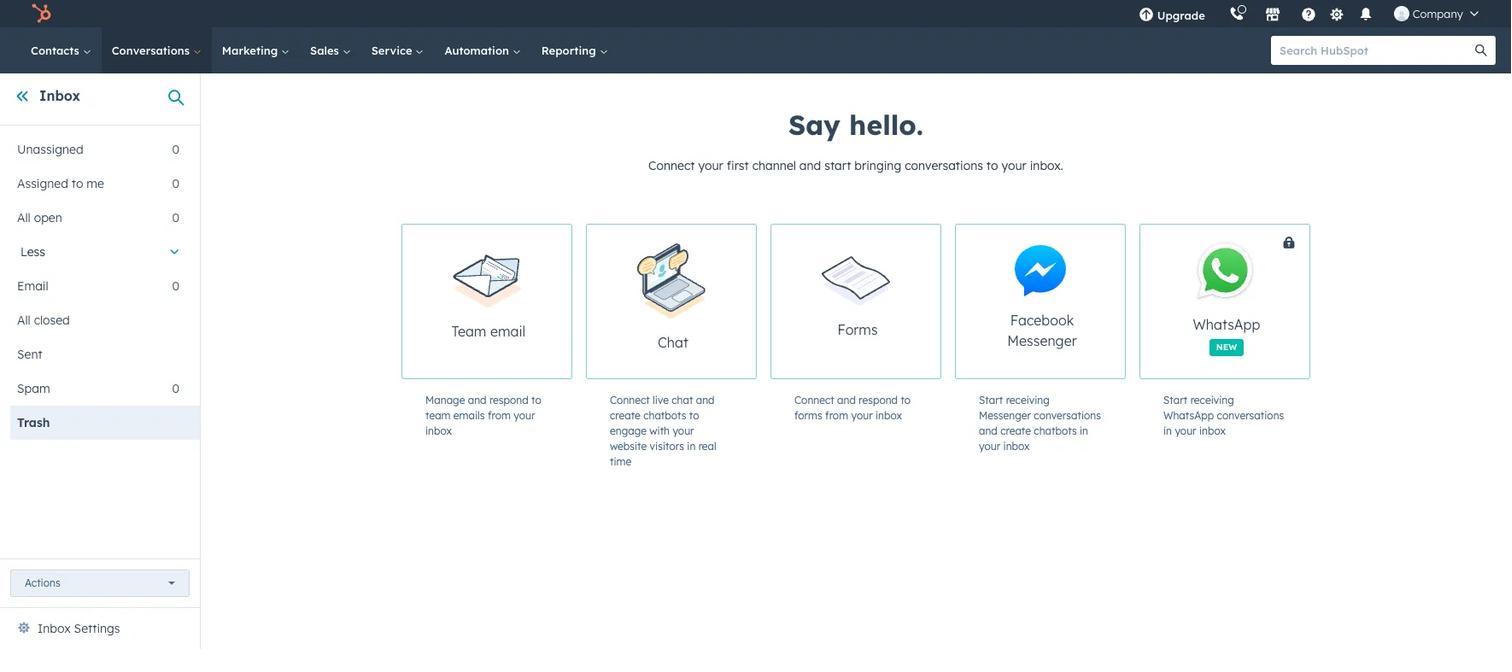 Task type: vqa. For each thing, say whether or not it's contained in the screenshot.
All closed
yes



Task type: describe. For each thing, give the bounding box(es) containing it.
trash button
[[10, 406, 179, 440]]

open
[[34, 210, 62, 226]]

calling icon image
[[1229, 7, 1245, 22]]

in inside start receiving messenger conversations and create chatbots in your inbox
[[1080, 425, 1089, 437]]

closed
[[34, 313, 70, 328]]

whatsapp new
[[1193, 316, 1261, 352]]

your inside start receiving whatsapp conversations in your inbox
[[1175, 425, 1197, 437]]

real
[[699, 440, 717, 453]]

from inside manage and respond to team emails from your inbox
[[488, 409, 511, 422]]

chatbots inside connect live chat and create chatbots to engage with your website visitors in real time
[[644, 409, 687, 422]]

connect for chat
[[610, 394, 650, 407]]

Facebook Messenger checkbox
[[955, 224, 1126, 379]]

sales
[[310, 44, 342, 57]]

company button
[[1384, 0, 1489, 27]]

visitors
[[650, 440, 684, 453]]

hello.
[[849, 108, 924, 142]]

sent button
[[10, 337, 179, 372]]

sent
[[17, 347, 42, 362]]

and inside connect and respond to forms from your inbox
[[837, 394, 856, 407]]

0 for unassigned
[[172, 142, 179, 157]]

assigned to me
[[17, 176, 104, 191]]

your inside connect live chat and create chatbots to engage with your website visitors in real time
[[673, 425, 694, 437]]

connect live chat and create chatbots to engage with your website visitors in real time
[[610, 394, 717, 468]]

Chat checkbox
[[586, 224, 757, 379]]

start receiving whatsapp conversations in your inbox
[[1164, 394, 1284, 437]]

facebook
[[1011, 312, 1074, 329]]

manage and respond to team emails from your inbox
[[425, 394, 541, 437]]

your inside connect and respond to forms from your inbox
[[851, 409, 873, 422]]

start
[[825, 158, 851, 173]]

marketplaces button
[[1255, 0, 1291, 27]]

chatbots inside start receiving messenger conversations and create chatbots in your inbox
[[1034, 425, 1077, 437]]

all closed button
[[10, 303, 179, 337]]

inbox inside start receiving messenger conversations and create chatbots in your inbox
[[1004, 440, 1030, 453]]

website
[[610, 440, 647, 453]]

actions button
[[10, 570, 190, 597]]

engage
[[610, 425, 647, 437]]

new
[[1216, 341, 1237, 352]]

email
[[490, 323, 526, 340]]

reporting
[[541, 44, 599, 57]]

search button
[[1467, 36, 1496, 65]]

in inside connect live chat and create chatbots to engage with your website visitors in real time
[[687, 440, 696, 453]]

company
[[1413, 7, 1464, 21]]

0 for assigned to me
[[172, 176, 179, 191]]

conversations link
[[101, 27, 212, 73]]

facebook messenger
[[1008, 312, 1077, 349]]

marketplaces image
[[1265, 8, 1281, 23]]

0 for all open
[[172, 210, 179, 226]]

Search HubSpot search field
[[1271, 36, 1481, 65]]

receiving for messenger
[[1006, 394, 1050, 407]]

notifications image
[[1358, 8, 1374, 23]]

0 for email
[[172, 279, 179, 294]]

conversations
[[112, 44, 193, 57]]

say
[[789, 108, 841, 142]]

marketing
[[222, 44, 281, 57]]

your inside start receiving messenger conversations and create chatbots in your inbox
[[979, 440, 1001, 453]]

connect and respond to forms from your inbox
[[795, 394, 911, 422]]

reporting link
[[531, 27, 618, 73]]

inbox settings link
[[38, 619, 120, 639]]

inbox.
[[1030, 158, 1064, 173]]

less
[[21, 244, 45, 260]]

receiving for whatsapp
[[1191, 394, 1234, 407]]

settings image
[[1330, 7, 1345, 23]]

settings link
[[1327, 5, 1348, 23]]

sales link
[[300, 27, 361, 73]]

bringing
[[855, 158, 902, 173]]

conversations for start receiving messenger conversations and create chatbots in your inbox
[[1034, 409, 1101, 422]]

trash
[[17, 415, 50, 431]]

marketing link
[[212, 27, 300, 73]]

jacob simon image
[[1394, 6, 1410, 21]]

notifications button
[[1351, 0, 1381, 27]]

hubspot image
[[31, 3, 51, 24]]

create inside start receiving messenger conversations and create chatbots in your inbox
[[1001, 425, 1031, 437]]

messenger inside checkbox
[[1008, 332, 1077, 349]]



Task type: locate. For each thing, give the bounding box(es) containing it.
chat
[[672, 394, 693, 407]]

email
[[17, 279, 48, 294]]

from right "forms"
[[825, 409, 848, 422]]

with
[[650, 425, 670, 437]]

connect
[[648, 158, 695, 173], [610, 394, 650, 407], [795, 394, 835, 407]]

2 0 from the top
[[172, 176, 179, 191]]

connect for forms
[[795, 394, 835, 407]]

all
[[17, 210, 31, 226], [17, 313, 31, 328]]

all closed
[[17, 313, 70, 328]]

and inside start receiving messenger conversations and create chatbots in your inbox
[[979, 425, 998, 437]]

inbox inside the inbox settings link
[[38, 621, 71, 637]]

messenger
[[1008, 332, 1077, 349], [979, 409, 1031, 422]]

respond for team email
[[489, 394, 529, 407]]

receiving inside start receiving messenger conversations and create chatbots in your inbox
[[1006, 394, 1050, 407]]

time
[[610, 455, 632, 468]]

upgrade
[[1157, 9, 1205, 22]]

0 horizontal spatial start
[[979, 394, 1003, 407]]

all left open
[[17, 210, 31, 226]]

automation
[[445, 44, 512, 57]]

contacts
[[31, 44, 83, 57]]

None checkbox
[[1140, 224, 1374, 379]]

emails
[[454, 409, 485, 422]]

live
[[653, 394, 669, 407]]

connect up engage
[[610, 394, 650, 407]]

1 vertical spatial messenger
[[979, 409, 1031, 422]]

0 vertical spatial all
[[17, 210, 31, 226]]

respond down forms
[[859, 394, 898, 407]]

respond inside manage and respond to team emails from your inbox
[[489, 394, 529, 407]]

upgrade image
[[1139, 8, 1154, 23]]

receiving down new
[[1191, 394, 1234, 407]]

inbox
[[876, 409, 902, 422], [425, 425, 452, 437], [1200, 425, 1226, 437], [1004, 440, 1030, 453]]

to inside connect live chat and create chatbots to engage with your website visitors in real time
[[689, 409, 699, 422]]

chatbots
[[644, 409, 687, 422], [1034, 425, 1077, 437]]

2 respond from the left
[[859, 394, 898, 407]]

0
[[172, 142, 179, 157], [172, 176, 179, 191], [172, 210, 179, 226], [172, 279, 179, 294], [172, 381, 179, 396]]

inbox for inbox settings
[[38, 621, 71, 637]]

hubspot link
[[21, 3, 64, 24]]

start for start receiving messenger conversations and create chatbots in your inbox
[[979, 394, 1003, 407]]

none checkbox containing whatsapp
[[1140, 224, 1374, 379]]

unassigned
[[17, 142, 83, 157]]

connect inside connect live chat and create chatbots to engage with your website visitors in real time
[[610, 394, 650, 407]]

and
[[800, 158, 821, 173], [468, 394, 487, 407], [696, 394, 715, 407], [837, 394, 856, 407], [979, 425, 998, 437]]

all open
[[17, 210, 62, 226]]

1 vertical spatial all
[[17, 313, 31, 328]]

from
[[488, 409, 511, 422], [825, 409, 848, 422]]

menu
[[1127, 0, 1491, 27]]

create
[[610, 409, 641, 422], [1001, 425, 1031, 437]]

connect inside connect and respond to forms from your inbox
[[795, 394, 835, 407]]

start inside start receiving whatsapp conversations in your inbox
[[1164, 394, 1188, 407]]

inbox down contacts link
[[39, 87, 80, 104]]

all for all open
[[17, 210, 31, 226]]

respond right manage
[[489, 394, 529, 407]]

0 for spam
[[172, 381, 179, 396]]

1 vertical spatial inbox
[[38, 621, 71, 637]]

respond for forms
[[859, 394, 898, 407]]

receiving
[[1006, 394, 1050, 407], [1191, 394, 1234, 407]]

0 vertical spatial whatsapp
[[1193, 316, 1261, 333]]

0 horizontal spatial from
[[488, 409, 511, 422]]

team email
[[452, 323, 526, 340]]

say hello.
[[789, 108, 924, 142]]

automation link
[[434, 27, 531, 73]]

0 horizontal spatial in
[[687, 440, 696, 453]]

manage
[[425, 394, 465, 407]]

team
[[425, 409, 451, 422]]

2 receiving from the left
[[1191, 394, 1234, 407]]

from right emails
[[488, 409, 511, 422]]

1 respond from the left
[[489, 394, 529, 407]]

start receiving messenger conversations and create chatbots in your inbox
[[979, 394, 1101, 453]]

1 start from the left
[[979, 394, 1003, 407]]

all inside all closed button
[[17, 313, 31, 328]]

0 horizontal spatial conversations
[[905, 158, 983, 173]]

0 vertical spatial chatbots
[[644, 409, 687, 422]]

your
[[698, 158, 724, 173], [1002, 158, 1027, 173], [514, 409, 535, 422], [851, 409, 873, 422], [673, 425, 694, 437], [1175, 425, 1197, 437], [979, 440, 1001, 453]]

and inside connect live chat and create chatbots to engage with your website visitors in real time
[[696, 394, 715, 407]]

0 horizontal spatial chatbots
[[644, 409, 687, 422]]

inbox for inbox
[[39, 87, 80, 104]]

5 0 from the top
[[172, 381, 179, 396]]

conversations
[[905, 158, 983, 173], [1034, 409, 1101, 422], [1217, 409, 1284, 422]]

start for start receiving whatsapp conversations in your inbox
[[1164, 394, 1188, 407]]

help image
[[1301, 8, 1316, 23]]

settings
[[74, 621, 120, 637]]

1 horizontal spatial start
[[1164, 394, 1188, 407]]

all for all closed
[[17, 313, 31, 328]]

2 from from the left
[[825, 409, 848, 422]]

start
[[979, 394, 1003, 407], [1164, 394, 1188, 407]]

receiving down the facebook messenger
[[1006, 394, 1050, 407]]

first
[[727, 158, 749, 173]]

0 vertical spatial inbox
[[39, 87, 80, 104]]

1 receiving from the left
[[1006, 394, 1050, 407]]

to inside connect and respond to forms from your inbox
[[901, 394, 911, 407]]

from inside connect and respond to forms from your inbox
[[825, 409, 848, 422]]

all left closed
[[17, 313, 31, 328]]

connect up "forms"
[[795, 394, 835, 407]]

1 all from the top
[[17, 210, 31, 226]]

conversations inside start receiving messenger conversations and create chatbots in your inbox
[[1034, 409, 1101, 422]]

contacts link
[[21, 27, 101, 73]]

1 0 from the top
[[172, 142, 179, 157]]

connect your first channel and start bringing conversations to your inbox.
[[648, 158, 1064, 173]]

whatsapp
[[1193, 316, 1261, 333], [1164, 409, 1214, 422]]

help button
[[1294, 0, 1323, 27]]

0 horizontal spatial receiving
[[1006, 394, 1050, 407]]

inbox left settings
[[38, 621, 71, 637]]

inbox inside start receiving whatsapp conversations in your inbox
[[1200, 425, 1226, 437]]

me
[[87, 176, 104, 191]]

conversations for start receiving whatsapp conversations in your inbox
[[1217, 409, 1284, 422]]

1 vertical spatial chatbots
[[1034, 425, 1077, 437]]

channel
[[752, 158, 796, 173]]

search image
[[1476, 44, 1488, 56]]

respond
[[489, 394, 529, 407], [859, 394, 898, 407]]

your inside manage and respond to team emails from your inbox
[[514, 409, 535, 422]]

respond inside connect and respond to forms from your inbox
[[859, 394, 898, 407]]

inbox inside connect and respond to forms from your inbox
[[876, 409, 902, 422]]

to
[[987, 158, 998, 173], [72, 176, 83, 191], [532, 394, 541, 407], [901, 394, 911, 407], [689, 409, 699, 422]]

Team email checkbox
[[402, 224, 572, 379]]

3 0 from the top
[[172, 210, 179, 226]]

actions
[[25, 577, 60, 590]]

forms
[[838, 321, 878, 339]]

assigned
[[17, 176, 68, 191]]

1 horizontal spatial respond
[[859, 394, 898, 407]]

connect left first
[[648, 158, 695, 173]]

conversations inside start receiving whatsapp conversations in your inbox
[[1217, 409, 1284, 422]]

forms
[[795, 409, 823, 422]]

2 all from the top
[[17, 313, 31, 328]]

1 vertical spatial create
[[1001, 425, 1031, 437]]

service link
[[361, 27, 434, 73]]

create inside connect live chat and create chatbots to engage with your website visitors in real time
[[610, 409, 641, 422]]

0 horizontal spatial respond
[[489, 394, 529, 407]]

to inside manage and respond to team emails from your inbox
[[532, 394, 541, 407]]

team
[[452, 323, 487, 340]]

inbox
[[39, 87, 80, 104], [38, 621, 71, 637]]

1 vertical spatial whatsapp
[[1164, 409, 1214, 422]]

1 horizontal spatial create
[[1001, 425, 1031, 437]]

1 horizontal spatial in
[[1080, 425, 1089, 437]]

calling icon button
[[1222, 3, 1252, 25]]

1 horizontal spatial from
[[825, 409, 848, 422]]

0 vertical spatial create
[[610, 409, 641, 422]]

0 horizontal spatial create
[[610, 409, 641, 422]]

0 vertical spatial messenger
[[1008, 332, 1077, 349]]

in inside start receiving whatsapp conversations in your inbox
[[1164, 425, 1172, 437]]

menu containing company
[[1127, 0, 1491, 27]]

2 start from the left
[[1164, 394, 1188, 407]]

service
[[371, 44, 416, 57]]

in
[[1080, 425, 1089, 437], [1164, 425, 1172, 437], [687, 440, 696, 453]]

messenger inside start receiving messenger conversations and create chatbots in your inbox
[[979, 409, 1031, 422]]

2 horizontal spatial conversations
[[1217, 409, 1284, 422]]

and inside manage and respond to team emails from your inbox
[[468, 394, 487, 407]]

1 horizontal spatial chatbots
[[1034, 425, 1077, 437]]

Forms checkbox
[[771, 224, 942, 379]]

receiving inside start receiving whatsapp conversations in your inbox
[[1191, 394, 1234, 407]]

2 horizontal spatial in
[[1164, 425, 1172, 437]]

1 horizontal spatial receiving
[[1191, 394, 1234, 407]]

1 from from the left
[[488, 409, 511, 422]]

spam
[[17, 381, 50, 396]]

1 horizontal spatial conversations
[[1034, 409, 1101, 422]]

inbox settings
[[38, 621, 120, 637]]

4 0 from the top
[[172, 279, 179, 294]]

inbox inside manage and respond to team emails from your inbox
[[425, 425, 452, 437]]

whatsapp inside start receiving whatsapp conversations in your inbox
[[1164, 409, 1214, 422]]

start inside start receiving messenger conversations and create chatbots in your inbox
[[979, 394, 1003, 407]]

chat
[[658, 334, 689, 351]]

menu item
[[1217, 0, 1221, 27]]



